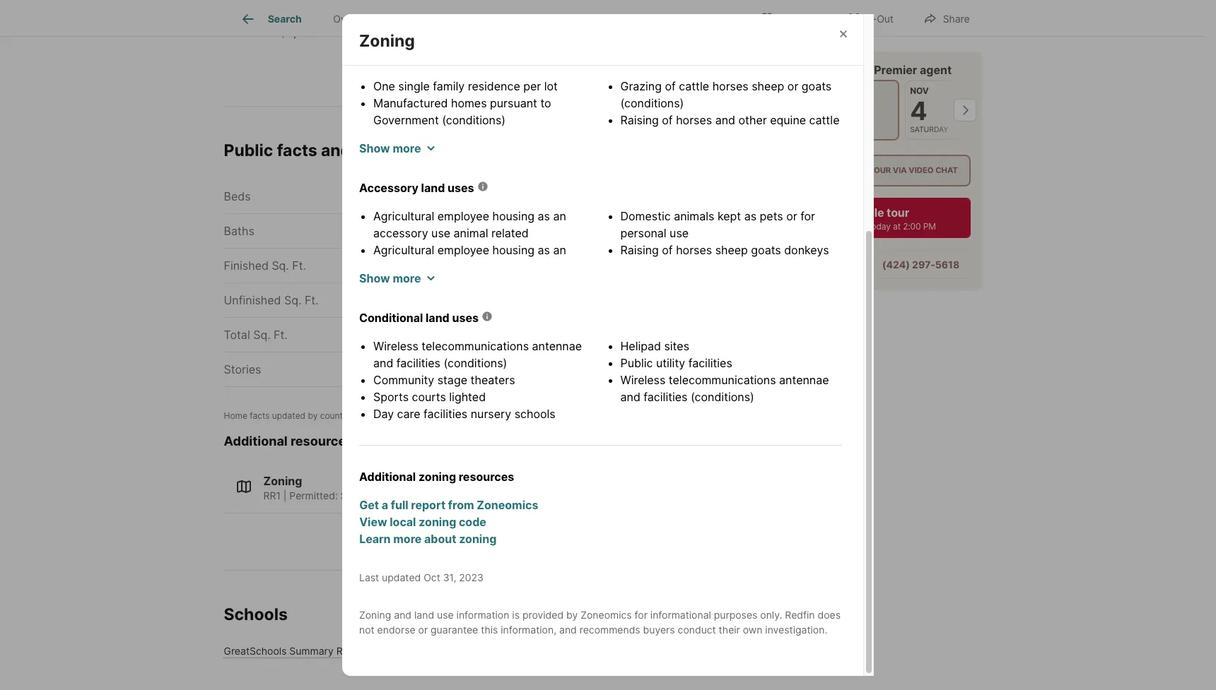 Task type: describe. For each thing, give the bounding box(es) containing it.
raising inside domestic animals kept as pets or for personal use raising of horses sheep goats donkeys mules and other equine cattle for personal use
[[621, 243, 659, 257]]

county
[[320, 411, 348, 422]]

or for sheep
[[788, 79, 799, 93]]

antennae inside helipad sites public utility facilities wireless telecommunications antennae and facilities (conditions)
[[779, 373, 829, 387]]

schedule tour next available: today at 2:00 pm
[[806, 205, 936, 231]]

accessory land uses
[[359, 181, 474, 195]]

home facts updated by county records on oct 26, 2023 .
[[224, 411, 450, 422]]

day
[[373, 407, 394, 421]]

0 vertical spatial related
[[491, 226, 529, 240]]

of inside domestic animals kept as pets or for personal use raising of horses sheep goats donkeys mules and other equine cattle for personal use
[[662, 243, 673, 257]]

land for all
[[379, 11, 405, 26]]

domestic animals kept as pets or for personal use raising of horses sheep goats donkeys mules and other equine cattle for personal use
[[621, 209, 829, 291]]

2 inside nov 2 thursday
[[785, 95, 801, 126]]

bluewater
[[493, 141, 574, 161]]

pets
[[760, 209, 783, 223]]

1 housing from the top
[[493, 209, 535, 223]]

get a full report from zoneomics link
[[359, 497, 842, 514]]

x-out
[[867, 12, 894, 24]]

at
[[893, 221, 901, 231]]

1 vertical spatial sheep
[[621, 130, 653, 144]]

zoning up accessory
[[355, 141, 409, 161]]

information,
[[501, 624, 557, 636]]

1,818
[[447, 328, 474, 342]]

telecommunications inside wireless telecommunications antennae and facilities (conditions) community stage theaters sports courts lighted day care facilities nursery schools
[[422, 339, 529, 353]]

0 vertical spatial a
[[827, 62, 833, 76]]

wireless inside wireless telecommunications antennae and facilities (conditions) community stage theaters sports courts lighted day care facilities nursery schools
[[373, 339, 419, 353]]

additional resources
[[224, 434, 353, 449]]

sports
[[373, 390, 409, 404]]

horses inside domestic animals kept as pets or for personal use raising of horses sheep goats donkeys mules and other equine cattle for personal use
[[676, 243, 712, 257]]

zoning rr1 | permitted: single-family, two-family, adu, commercial
[[263, 474, 551, 502]]

apn
[[488, 363, 512, 377]]

1
[[469, 363, 474, 377]]

grazing of cattle horses sheep or goats (conditions) raising of horses and other equine cattle sheep and goats (conditions)
[[621, 79, 840, 144]]

summary
[[289, 646, 334, 658]]

adu,
[[469, 490, 492, 502]]

via
[[893, 165, 907, 175]]

nov for 4
[[910, 85, 929, 95]]

26,
[[412, 411, 425, 422]]

antennae inside wireless telecommunications antennae and facilities (conditions) community stage theaters sports courts lighted day care facilities nursery schools
[[532, 339, 582, 353]]

zoning for zoning and land use information is provided by zoneomics for informational purposes only. redfin does not endorse or guarantee this information, and recommends buyers conduct their own investigation.
[[359, 609, 391, 621]]

get
[[359, 498, 379, 512]]

year
[[488, 259, 512, 273]]

show more for manufactured homes pursuant to government (conditions)
[[359, 141, 421, 155]]

last updated oct 31, 2023
[[359, 572, 484, 584]]

built
[[515, 259, 539, 273]]

view local zoning code link
[[359, 514, 842, 531]]

$627,164
[[419, 0, 467, 14]]

share
[[943, 12, 970, 24]]

show more button for agricultural employee housing as an accessory use animal related agricultural employee housing as an accessory use crop related
[[359, 270, 435, 287]]

ask a question link
[[786, 258, 857, 270]]

$816,423
[[616, 0, 666, 14]]

wireless inside helipad sites public utility facilities wireless telecommunications antennae and facilities (conditions)
[[621, 373, 666, 387]]

care
[[397, 407, 420, 421]]

0 horizontal spatial 3
[[467, 190, 474, 204]]

use left crop
[[431, 260, 451, 274]]

zoning element
[[359, 14, 432, 51]]

2009
[[224, 0, 252, 14]]

land inside zoning and land use information is provided by zoneomics for informational purposes only. redfin does not endorse or guarantee this information, and recommends buyers conduct their own investigation.
[[414, 609, 434, 621]]

pursuant
[[490, 96, 537, 110]]

not
[[359, 624, 375, 636]]

permitted
[[359, 51, 414, 65]]

property details
[[409, 13, 483, 25]]

(424) 297-5618
[[882, 258, 960, 270]]

facts for home
[[250, 411, 270, 422]]

tab list containing search
[[224, 0, 694, 36]]

2 horizontal spatial cattle
[[809, 113, 840, 127]]

nov 3 friday
[[848, 85, 874, 134]]

with
[[800, 62, 824, 76]]

.
[[448, 411, 450, 422]]

equine inside domestic animals kept as pets or for personal use raising of horses sheep goats donkeys mules and other equine cattle for personal use
[[710, 260, 746, 274]]

their
[[719, 624, 740, 636]]

land for accessory
[[421, 181, 445, 195]]

schools
[[515, 407, 556, 421]]

ft. for total sq. ft.
[[274, 328, 288, 342]]

additional for additional resources
[[224, 434, 288, 449]]

show for agricultural employee housing as an accessory use crop related
[[359, 271, 390, 285]]

and inside domestic animals kept as pets or for personal use raising of horses sheep goats donkeys mules and other equine cattle for personal use
[[655, 260, 675, 274]]

property
[[409, 13, 449, 25]]

2 employee from the top
[[438, 243, 489, 257]]

1 employee from the top
[[438, 209, 489, 223]]

from
[[448, 498, 474, 512]]

history
[[564, 13, 599, 25]]

0 vertical spatial oct
[[395, 411, 410, 422]]

total
[[224, 328, 250, 342]]

for inside zoning and land use information is provided by zoneomics for informational purposes only. redfin does not endorse or guarantee this information, and recommends buyers conduct their own investigation.
[[635, 609, 648, 621]]

angeles
[[654, 328, 697, 342]]

1 accessory from the top
[[373, 226, 428, 240]]

details
[[452, 13, 483, 25]]

grazing
[[621, 79, 662, 93]]

nov 2 thursday
[[785, 85, 825, 134]]

tour for tour with a redfin premier agent
[[772, 62, 797, 76]]

and inside wireless telecommunications antennae and facilities (conditions) community stage theaters sports courts lighted day care facilities nursery schools
[[373, 356, 393, 370]]

year built
[[488, 259, 539, 273]]

schools inside tab
[[630, 13, 667, 25]]

more for manufactured homes pursuant to government (conditions)
[[393, 141, 421, 155]]

for up donkeys
[[801, 209, 815, 223]]

land for conditional
[[426, 311, 450, 325]]

favorite button
[[748, 3, 829, 32]]

property details tab
[[393, 2, 499, 36]]

by inside zoning and land use information is provided by zoneomics for informational purposes only. redfin does not endorse or guarantee this information, and recommends buyers conduct their own investigation.
[[566, 609, 578, 621]]

0 vertical spatial of
[[665, 79, 676, 93]]

domestic
[[621, 209, 671, 223]]

(424) 297-5618 link
[[882, 258, 960, 270]]

29351
[[439, 141, 489, 161]]

facilities up the community
[[397, 356, 441, 370]]

2 agricultural from the top
[[373, 243, 434, 257]]

4
[[910, 95, 927, 126]]

search
[[268, 13, 302, 25]]

1 vertical spatial horses
[[676, 113, 712, 127]]

single
[[607, 224, 639, 238]]

conditional land uses
[[359, 311, 479, 325]]

2:00
[[903, 221, 921, 231]]

1 vertical spatial 2
[[467, 224, 474, 238]]

use up angeles
[[670, 277, 689, 291]]

(conditions) inside wireless telecommunications antennae and facilities (conditions) community stage theaters sports courts lighted day care facilities nursery schools
[[444, 356, 507, 370]]

equine inside 'grazing of cattle horses sheep or goats (conditions) raising of horses and other equine cattle sheep and goats (conditions)'
[[770, 113, 806, 127]]

family
[[642, 224, 677, 238]]

297-
[[912, 258, 935, 270]]

0 horizontal spatial schools
[[224, 605, 288, 625]]

los
[[632, 328, 651, 342]]

all land uses
[[359, 11, 438, 26]]

2 horizontal spatial goats
[[802, 79, 832, 93]]

pm
[[923, 221, 936, 231]]

single
[[398, 79, 430, 93]]

mules
[[621, 260, 652, 274]]

show for manufactured homes pursuant to government (conditions)
[[359, 141, 390, 155]]

use left animal
[[431, 226, 451, 240]]

share button
[[911, 3, 982, 32]]

|
[[283, 490, 287, 502]]

conduct
[[678, 624, 716, 636]]

0 vertical spatial sheep
[[752, 79, 784, 93]]

show more button for one single family residence per lot manufactured homes pursuant to government (conditions)
[[359, 140, 435, 157]]

courts
[[412, 390, 446, 404]]

0 horizontal spatial updated
[[272, 411, 306, 422]]

guarantee
[[431, 624, 478, 636]]

1 an from the top
[[553, 209, 566, 223]]

favorite
[[780, 12, 817, 24]]

use down animals
[[670, 226, 689, 240]]

uses for all land uses
[[408, 11, 438, 26]]

redfin inside zoning and land use information is provided by zoneomics for informational purposes only. redfin does not endorse or guarantee this information, and recommends buyers conduct their own investigation.
[[785, 609, 815, 621]]

rd
[[577, 141, 598, 161]]

oct inside zoning dialog
[[424, 572, 440, 584]]

finished sq. ft.
[[224, 259, 306, 273]]

0 horizontal spatial 2023
[[427, 411, 448, 422]]

1 vertical spatial related
[[481, 260, 518, 274]]

0 vertical spatial resources
[[291, 434, 353, 449]]

facilities down "utility"
[[644, 390, 688, 404]]

zoning for zoning
[[359, 31, 415, 51]]

for down government
[[412, 141, 435, 161]]

code
[[459, 515, 486, 529]]

other inside 'grazing of cattle horses sheep or goats (conditions) raising of horses and other equine cattle sheep and goats (conditions)'
[[739, 113, 767, 127]]

overview
[[333, 13, 377, 25]]

public inside helipad sites public utility facilities wireless telecommunications antennae and facilities (conditions)
[[621, 356, 653, 370]]

facts for public
[[277, 141, 317, 161]]

sale & tax history tab
[[499, 2, 614, 36]]

and inside helipad sites public utility facilities wireless telecommunications antennae and facilities (conditions)
[[621, 390, 641, 404]]

zoneomics inside zoning and land use information is provided by zoneomics for informational purposes only. redfin does not endorse or guarantee this information, and recommends buyers conduct their own investigation.
[[581, 609, 632, 621]]

records
[[350, 411, 381, 422]]

sheep inside domestic animals kept as pets or for personal use raising of horses sheep goats donkeys mules and other equine cattle for personal use
[[715, 243, 748, 257]]

nov for 2
[[785, 85, 804, 95]]

0 vertical spatial cattle
[[679, 79, 709, 93]]

1 vertical spatial of
[[662, 113, 673, 127]]

saturday
[[910, 124, 949, 134]]

zoning down code
[[459, 532, 497, 546]]

0 horizontal spatial public
[[224, 141, 273, 161]]

other inside domestic animals kept as pets or for personal use raising of horses sheep goats donkeys mules and other equine cattle for personal use
[[679, 260, 707, 274]]

uses for accessory land uses
[[448, 181, 474, 195]]



Task type: locate. For each thing, give the bounding box(es) containing it.
0 vertical spatial housing
[[493, 209, 535, 223]]

employee up animal
[[438, 209, 489, 223]]

land
[[379, 11, 405, 26], [421, 181, 445, 195], [426, 311, 450, 325], [414, 609, 434, 621]]

0 horizontal spatial county
[[488, 328, 527, 342]]

2 nov from the left
[[848, 85, 867, 95]]

1 agricultural from the top
[[373, 209, 434, 223]]

cattle left the ask
[[749, 260, 780, 274]]

0 horizontal spatial antennae
[[532, 339, 582, 353]]

unfinished
[[224, 294, 281, 308]]

nov down agent
[[910, 85, 929, 95]]

additional for additional zoning resources
[[359, 470, 416, 484]]

ft. for unfinished sq. ft.
[[305, 294, 319, 308]]

0 vertical spatial schools
[[630, 13, 667, 25]]

tour left with
[[772, 62, 797, 76]]

$9,451
[[279, 26, 316, 40]]

0 horizontal spatial nov
[[785, 85, 804, 95]]

1 horizontal spatial 2023
[[459, 572, 484, 584]]

(conditions) left "thursday"
[[713, 130, 776, 144]]

1 horizontal spatial a
[[806, 258, 812, 270]]

(424)
[[882, 258, 910, 270]]

goats inside domestic animals kept as pets or for personal use raising of horses sheep goats donkeys mules and other equine cattle for personal use
[[751, 243, 781, 257]]

sq. for unfinished
[[284, 294, 302, 308]]

schools right the history
[[630, 13, 667, 25]]

1 county from the left
[[488, 328, 527, 342]]

show more up conditional
[[359, 271, 421, 285]]

1 horizontal spatial public
[[621, 356, 653, 370]]

1 vertical spatial additional
[[359, 470, 416, 484]]

2 vertical spatial cattle
[[749, 260, 780, 274]]

zoning inside zoning rr1 | permitted: single-family, two-family, adu, commercial
[[263, 474, 302, 488]]

1 vertical spatial or
[[786, 209, 797, 223]]

residence
[[468, 79, 520, 93]]

public up beds
[[224, 141, 273, 161]]

county up the 4468006012
[[700, 328, 739, 342]]

1 vertical spatial 2023
[[459, 572, 484, 584]]

as for an
[[538, 209, 550, 223]]

2 left style
[[467, 224, 474, 238]]

1 vertical spatial by
[[566, 609, 578, 621]]

or inside domestic animals kept as pets or for personal use raising of horses sheep goats donkeys mules and other equine cattle for personal use
[[786, 209, 797, 223]]

2 accessory from the top
[[373, 260, 428, 274]]

1 horizontal spatial county
[[700, 328, 739, 342]]

employee
[[438, 209, 489, 223], [438, 243, 489, 257]]

0 vertical spatial zoning
[[359, 31, 415, 51]]

endorse
[[377, 624, 416, 636]]

0 horizontal spatial oct
[[395, 411, 410, 422]]

1 vertical spatial resources
[[459, 470, 514, 484]]

total sq. ft.
[[224, 328, 288, 342]]

1 horizontal spatial 2
[[785, 95, 801, 126]]

2 vertical spatial goats
[[751, 243, 781, 257]]

other left "thursday"
[[739, 113, 767, 127]]

0 vertical spatial zoneomics
[[477, 498, 538, 512]]

zoning inside zoning element
[[359, 31, 415, 51]]

0 vertical spatial tour
[[772, 62, 797, 76]]

2 raising from the top
[[621, 243, 659, 257]]

1 horizontal spatial resources
[[459, 470, 514, 484]]

zoning up about
[[419, 515, 456, 529]]

updated inside zoning dialog
[[382, 572, 421, 584]]

0 horizontal spatial additional
[[224, 434, 288, 449]]

more
[[393, 141, 421, 155], [393, 271, 421, 285], [393, 532, 422, 546]]

right")
[[489, 51, 525, 65]]

2023 right '31,'
[[459, 572, 484, 584]]

1 vertical spatial telecommunications
[[669, 373, 776, 387]]

uses for conditional land uses
[[452, 311, 479, 325]]

1 vertical spatial raising
[[621, 243, 659, 257]]

recommends
[[580, 624, 640, 636]]

as
[[538, 209, 550, 223], [744, 209, 757, 223], [538, 243, 550, 257]]

schools tab
[[614, 2, 683, 36]]

a for get a full report from zoneomics view local zoning code learn more about zoning
[[382, 498, 388, 512]]

1 vertical spatial an
[[553, 243, 566, 257]]

cattle right grazing
[[679, 79, 709, 93]]

telecommunications down "utility"
[[669, 373, 776, 387]]

zoning and land use information is provided by zoneomics for informational purposes only. redfin does not endorse or guarantee this information, and recommends buyers conduct their own investigation.
[[359, 609, 841, 636]]

1 vertical spatial goats
[[680, 130, 710, 144]]

zoning up two- at the bottom
[[419, 470, 456, 484]]

by left county
[[308, 411, 318, 422]]

0 vertical spatial show more button
[[359, 140, 435, 157]]

accessory up conditional
[[373, 260, 428, 274]]

1 horizontal spatial by
[[566, 609, 578, 621]]

more inside the get a full report from zoneomics view local zoning code learn more about zoning
[[393, 532, 422, 546]]

goats
[[802, 79, 832, 93], [680, 130, 710, 144], [751, 243, 781, 257]]

1 horizontal spatial cattle
[[749, 260, 780, 274]]

2 housing from the top
[[493, 243, 535, 257]]

land down public facts and zoning for 29351 bluewater rd at the top left of the page
[[421, 181, 445, 195]]

1 vertical spatial show more button
[[359, 270, 435, 287]]

lot
[[544, 79, 558, 93]]

raising up the mules
[[621, 243, 659, 257]]

wireless down "utility"
[[621, 373, 666, 387]]

additional inside zoning dialog
[[359, 470, 416, 484]]

is
[[512, 609, 520, 621]]

tour left via
[[869, 165, 891, 175]]

1 horizontal spatial equine
[[770, 113, 806, 127]]

show
[[359, 141, 390, 155], [359, 271, 390, 285]]

more up "conditional land uses"
[[393, 271, 421, 285]]

housing up style
[[493, 209, 535, 223]]

2 horizontal spatial nov
[[910, 85, 929, 95]]

1 vertical spatial accessory
[[373, 260, 428, 274]]

additional up the full at the left bottom of page
[[359, 470, 416, 484]]

1 horizontal spatial 3
[[848, 95, 865, 126]]

ft. down "unfinished sq. ft."
[[274, 328, 288, 342]]

local
[[390, 515, 416, 529]]

cattle left friday
[[809, 113, 840, 127]]

additional down 'home'
[[224, 434, 288, 449]]

overview tab
[[317, 2, 393, 36]]

conditional
[[359, 311, 423, 325]]

show more button up conditional
[[359, 270, 435, 287]]

0 horizontal spatial by
[[308, 411, 318, 422]]

los angeles county
[[632, 328, 739, 342]]

0 vertical spatial show more
[[359, 141, 421, 155]]

1 vertical spatial public
[[621, 356, 653, 370]]

commercial
[[495, 490, 551, 502]]

nov for 3
[[848, 85, 867, 95]]

family
[[433, 79, 465, 93]]

3 nov from the left
[[910, 85, 929, 95]]

2 personal from the top
[[621, 277, 667, 291]]

facilities down courts
[[424, 407, 468, 421]]

0 vertical spatial sq.
[[272, 259, 289, 273]]

zoning dialog
[[342, 0, 874, 677]]

0 vertical spatial facts
[[277, 141, 317, 161]]

sheep down grazing
[[621, 130, 653, 144]]

a inside the get a full report from zoneomics view local zoning code learn more about zoning
[[382, 498, 388, 512]]

full
[[391, 498, 408, 512]]

1 horizontal spatial oct
[[424, 572, 440, 584]]

thursday
[[785, 124, 825, 134]]

nov inside "nov 3 friday"
[[848, 85, 867, 95]]

0 vertical spatial employee
[[438, 209, 489, 223]]

1 show more button from the top
[[359, 140, 435, 157]]

sale
[[515, 13, 535, 25]]

zoning up | at the left bottom
[[263, 474, 302, 488]]

two-
[[409, 490, 433, 502]]

sheep up 1957
[[715, 243, 748, 257]]

family, up 'local'
[[374, 490, 406, 502]]

1 horizontal spatial updated
[[382, 572, 421, 584]]

more down government
[[393, 141, 421, 155]]

(conditions) down grazing
[[621, 96, 684, 110]]

$189,259
[[518, 0, 569, 14]]

tour inside list box
[[869, 165, 891, 175]]

4468006012
[[670, 363, 739, 377]]

0 vertical spatial 2023
[[427, 411, 448, 422]]

related up year built at the left top of the page
[[491, 226, 529, 240]]

manufactured
[[373, 96, 448, 110]]

next image
[[954, 98, 976, 121]]

other
[[739, 113, 767, 127], [679, 260, 707, 274]]

1 show from the top
[[359, 141, 390, 155]]

telecommunications up 1
[[422, 339, 529, 353]]

investigation.
[[765, 624, 828, 636]]

zoneomics up code
[[477, 498, 538, 512]]

sq. right unfinished
[[284, 294, 302, 308]]

0 vertical spatial accessory
[[373, 226, 428, 240]]

permitted:
[[289, 490, 338, 502]]

rr1
[[263, 490, 281, 502]]

tab list
[[224, 0, 694, 36]]

or inside zoning and land use information is provided by zoneomics for informational purposes only. redfin does not endorse or guarantee this information, and recommends buyers conduct their own investigation.
[[418, 624, 428, 636]]

updated up additional resources
[[272, 411, 306, 422]]

rating
[[336, 646, 366, 658]]

updated right last
[[382, 572, 421, 584]]

oct right on
[[395, 411, 410, 422]]

0 horizontal spatial other
[[679, 260, 707, 274]]

1 personal from the top
[[621, 226, 667, 240]]

(conditions) inside helipad sites public utility facilities wireless telecommunications antennae and facilities (conditions)
[[691, 390, 754, 404]]

land up endorse
[[414, 609, 434, 621]]

accessory
[[373, 226, 428, 240], [373, 260, 428, 274]]

raising down grazing
[[621, 113, 659, 127]]

greatschools summary rating link
[[224, 646, 366, 658]]

(conditions) inside one single family residence per lot manufactured homes pursuant to government (conditions)
[[442, 113, 506, 127]]

(conditions) down homes
[[442, 113, 506, 127]]

0 vertical spatial agricultural
[[373, 209, 434, 223]]

show up accessory
[[359, 141, 390, 155]]

zoning inside zoning and land use information is provided by zoneomics for informational purposes only. redfin does not endorse or guarantee this information, and recommends buyers conduct their own investigation.
[[359, 609, 391, 621]]

accessory down accessory
[[373, 226, 428, 240]]

0 horizontal spatial redfin
[[785, 609, 815, 621]]

1 horizontal spatial antennae
[[779, 373, 829, 387]]

for down donkeys
[[783, 260, 798, 274]]

2
[[785, 95, 801, 126], [467, 224, 474, 238]]

or right pets
[[786, 209, 797, 223]]

zoning for zoning rr1 | permitted: single-family, two-family, adu, commercial
[[263, 474, 302, 488]]

information
[[457, 609, 509, 621]]

nov inside nov 4 saturday
[[910, 85, 929, 95]]

redfin up "nov 3 friday"
[[836, 62, 872, 76]]

animals
[[674, 209, 715, 223]]

zoning
[[359, 31, 415, 51], [263, 474, 302, 488], [359, 609, 391, 621]]

0 horizontal spatial telecommunications
[[422, 339, 529, 353]]

0 vertical spatial public
[[224, 141, 273, 161]]

1 horizontal spatial redfin
[[836, 62, 872, 76]]

equine down residential
[[710, 260, 746, 274]]

employee up crop
[[438, 243, 489, 257]]

report
[[411, 498, 446, 512]]

ft. for finished sq. ft.
[[292, 259, 306, 273]]

tour with a redfin premier agent
[[772, 62, 952, 76]]

schools up greatschools
[[224, 605, 288, 625]]

agent
[[920, 62, 952, 76]]

as for pets
[[744, 209, 757, 223]]

2 show more from the top
[[359, 271, 421, 285]]

1 horizontal spatial family,
[[433, 490, 466, 502]]

resources down county
[[291, 434, 353, 449]]

2 family, from the left
[[433, 490, 466, 502]]

1 vertical spatial tour
[[869, 165, 891, 175]]

use up guarantee on the bottom left of the page
[[437, 609, 454, 621]]

telecommunications inside helipad sites public utility facilities wireless telecommunications antennae and facilities (conditions)
[[669, 373, 776, 387]]

1 show more from the top
[[359, 141, 421, 155]]

0 horizontal spatial zoneomics
[[477, 498, 538, 512]]

1 vertical spatial zoneomics
[[581, 609, 632, 621]]

tour via video chat list box
[[772, 154, 971, 186]]

2 show from the top
[[359, 271, 390, 285]]

1 vertical spatial housing
[[493, 243, 535, 257]]

0 horizontal spatial wireless
[[373, 339, 419, 353]]

a for ask a question
[[806, 258, 812, 270]]

$9,664 (+2.2%)
[[279, 0, 362, 14]]

learn
[[359, 532, 391, 546]]

sq. right finished
[[272, 259, 289, 273]]

equine down with
[[770, 113, 806, 127]]

1 family, from the left
[[374, 490, 406, 502]]

0 vertical spatial 3
[[848, 95, 865, 126]]

only.
[[760, 609, 782, 621]]

greatschools summary rating
[[224, 646, 366, 658]]

personal down the mules
[[621, 277, 667, 291]]

for up buyers
[[635, 609, 648, 621]]

facilities down sites
[[689, 356, 732, 370]]

baths
[[224, 224, 254, 238]]

option
[[772, 154, 859, 186]]

2008
[[224, 26, 252, 40]]

related right crop
[[481, 260, 518, 274]]

or up "thursday"
[[788, 79, 799, 93]]

question
[[814, 258, 857, 270]]

family, down additional zoning resources
[[433, 490, 466, 502]]

2 an from the top
[[553, 243, 566, 257]]

related
[[491, 226, 529, 240], [481, 260, 518, 274]]

oct left '31,'
[[424, 572, 440, 584]]

raising inside 'grazing of cattle horses sheep or goats (conditions) raising of horses and other equine cattle sheep and goats (conditions)'
[[621, 113, 659, 127]]

0 horizontal spatial tour
[[772, 62, 797, 76]]

horses
[[713, 79, 749, 93], [676, 113, 712, 127], [676, 243, 712, 257]]

or right endorse
[[418, 624, 428, 636]]

family,
[[374, 490, 406, 502], [433, 490, 466, 502]]

ft.
[[292, 259, 306, 273], [305, 294, 319, 308], [274, 328, 288, 342]]

as inside domestic animals kept as pets or for personal use raising of horses sheep goats donkeys mules and other equine cattle for personal use
[[744, 209, 757, 223]]

utility
[[656, 356, 685, 370]]

2 county from the left
[[700, 328, 739, 342]]

more for agricultural employee housing as an accessory use crop related
[[393, 271, 421, 285]]

a right with
[[827, 62, 833, 76]]

(+2.2%)
[[321, 0, 362, 14]]

1 horizontal spatial other
[[739, 113, 767, 127]]

0 vertical spatial raising
[[621, 113, 659, 127]]

0 vertical spatial personal
[[621, 226, 667, 240]]

2 vertical spatial zoning
[[359, 609, 391, 621]]

show up conditional
[[359, 271, 390, 285]]

county up the apn
[[488, 328, 527, 342]]

or for pets
[[786, 209, 797, 223]]

1 vertical spatial more
[[393, 271, 421, 285]]

0 vertical spatial an
[[553, 209, 566, 223]]

0 horizontal spatial a
[[382, 498, 388, 512]]

nov inside nov 2 thursday
[[785, 85, 804, 95]]

2 down with
[[785, 95, 801, 126]]

1 vertical spatial show
[[359, 271, 390, 285]]

or
[[788, 79, 799, 93], [786, 209, 797, 223], [418, 624, 428, 636]]

1 horizontal spatial zoneomics
[[581, 609, 632, 621]]

public facts and zoning for 29351 bluewater rd
[[224, 141, 598, 161]]

2023 right '26,'
[[427, 411, 448, 422]]

show more for agricultural employee housing as an accessory use crop related
[[359, 271, 421, 285]]

cattle inside domestic animals kept as pets or for personal use raising of horses sheep goats donkeys mules and other equine cattle for personal use
[[749, 260, 780, 274]]

housing up year built at the left top of the page
[[493, 243, 535, 257]]

or inside 'grazing of cattle horses sheep or goats (conditions) raising of horses and other equine cattle sheep and goats (conditions)'
[[788, 79, 799, 93]]

2023 inside zoning dialog
[[459, 572, 484, 584]]

tour
[[772, 62, 797, 76], [869, 165, 891, 175]]

show more down government
[[359, 141, 421, 155]]

2023
[[427, 411, 448, 422], [459, 572, 484, 584]]

0 vertical spatial show
[[359, 141, 390, 155]]

0 vertical spatial redfin
[[836, 62, 872, 76]]

use inside zoning and land use information is provided by zoneomics for informational purposes only. redfin does not endorse or guarantee this information, and recommends buyers conduct their own investigation.
[[437, 609, 454, 621]]

0 vertical spatial antennae
[[532, 339, 582, 353]]

one single family residence per lot manufactured homes pursuant to government (conditions)
[[373, 79, 558, 127]]

(conditions) up theaters
[[444, 356, 507, 370]]

1 vertical spatial redfin
[[785, 609, 815, 621]]

x-
[[867, 12, 877, 24]]

3 down 'tour with a redfin premier agent'
[[848, 95, 865, 126]]

sq. right "total"
[[253, 328, 271, 342]]

tour for tour via video chat
[[869, 165, 891, 175]]

(conditions) down the 4468006012
[[691, 390, 754, 404]]

1 horizontal spatial nov
[[848, 85, 867, 95]]

nov down with
[[785, 85, 804, 95]]

0 horizontal spatial cattle
[[679, 79, 709, 93]]

this
[[481, 624, 498, 636]]

None button
[[843, 79, 900, 140], [780, 80, 837, 140], [905, 80, 962, 140], [843, 79, 900, 140], [780, 80, 837, 140], [905, 80, 962, 140]]

2 vertical spatial a
[[382, 498, 388, 512]]

tour via video chat
[[869, 165, 958, 175]]

single-
[[341, 490, 374, 502]]

community
[[373, 373, 434, 387]]

show more button down government
[[359, 140, 435, 157]]

residential
[[680, 224, 739, 238]]

1 horizontal spatial tour
[[869, 165, 891, 175]]

3 up animal
[[467, 190, 474, 204]]

0 vertical spatial goats
[[802, 79, 832, 93]]

stories
[[224, 363, 261, 377]]

by right provided
[[566, 609, 578, 621]]

personal down domestic
[[621, 226, 667, 240]]

0 horizontal spatial facts
[[250, 411, 270, 422]]

zoneomics up recommends
[[581, 609, 632, 621]]

resources inside zoning dialog
[[459, 470, 514, 484]]

nov
[[785, 85, 804, 95], [848, 85, 867, 95], [910, 85, 929, 95]]

other left 1957
[[679, 260, 707, 274]]

resources up adu,
[[459, 470, 514, 484]]

does
[[818, 609, 841, 621]]

a left the full at the left bottom of page
[[382, 498, 388, 512]]

sale & tax history
[[515, 13, 599, 25]]

style
[[488, 224, 515, 238]]

1 vertical spatial equine
[[710, 260, 746, 274]]

0 vertical spatial ft.
[[292, 259, 306, 273]]

0 vertical spatial additional
[[224, 434, 288, 449]]

about
[[424, 532, 456, 546]]

1 nov from the left
[[785, 85, 804, 95]]

uses
[[408, 11, 438, 26], [417, 51, 443, 65], [448, 181, 474, 195], [452, 311, 479, 325]]

sheep left nov 2 thursday
[[752, 79, 784, 93]]

all
[[359, 11, 376, 26]]

a down donkeys
[[806, 258, 812, 270]]

0 vertical spatial telecommunications
[[422, 339, 529, 353]]

show more
[[359, 141, 421, 155], [359, 271, 421, 285]]

nov down 'tour with a redfin premier agent'
[[848, 85, 867, 95]]

1 horizontal spatial telecommunications
[[669, 373, 776, 387]]

wireless telecommunications antennae and facilities (conditions) community stage theaters sports courts lighted day care facilities nursery schools
[[373, 339, 582, 421]]

zoneomics inside the get a full report from zoneomics view local zoning code learn more about zoning
[[477, 498, 538, 512]]

0 vertical spatial horses
[[713, 79, 749, 93]]

2 vertical spatial more
[[393, 532, 422, 546]]

3 inside "nov 3 friday"
[[848, 95, 865, 126]]

one
[[373, 79, 395, 93]]

sq. for finished
[[272, 259, 289, 273]]

1 vertical spatial show more
[[359, 271, 421, 285]]

0 vertical spatial 2
[[785, 95, 801, 126]]

zoning up permitted
[[359, 31, 415, 51]]

land up the 1,818
[[426, 311, 450, 325]]

nursery
[[471, 407, 511, 421]]

ft. down the finished sq. ft.
[[305, 294, 319, 308]]

2 show more button from the top
[[359, 270, 435, 287]]

land right the all on the top of the page
[[379, 11, 405, 26]]

$9,664
[[279, 0, 318, 14]]

sq. for total
[[253, 328, 271, 342]]

1 vertical spatial facts
[[250, 411, 270, 422]]

more down 'local'
[[393, 532, 422, 546]]

finished
[[224, 259, 269, 273]]

1 raising from the top
[[621, 113, 659, 127]]



Task type: vqa. For each thing, say whether or not it's contained in the screenshot.
Walkthrough corresponding to $1,430,000
no



